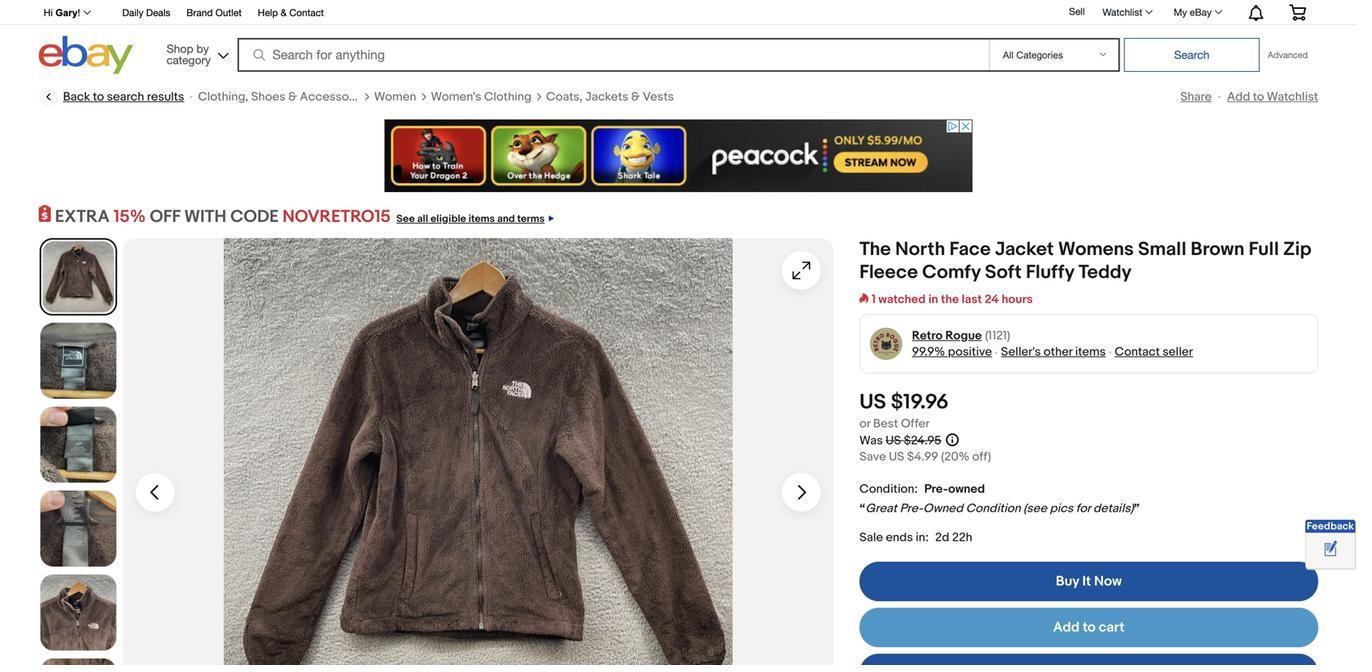 Task type: vqa. For each thing, say whether or not it's contained in the screenshot.
$1,829.00
no



Task type: describe. For each thing, give the bounding box(es) containing it.
picture 1 of 11 image
[[41, 240, 116, 314]]

contact seller link
[[1115, 345, 1193, 360]]

buy
[[1056, 574, 1079, 591]]

24
[[985, 293, 999, 307]]

back
[[63, 90, 90, 104]]

my
[[1174, 6, 1187, 18]]

brand outlet link
[[187, 4, 242, 22]]

picture 5 of 11 image
[[40, 575, 116, 651]]

daily deals
[[122, 7, 170, 18]]

$19.96
[[891, 390, 949, 415]]

to for watchlist
[[1253, 90, 1264, 104]]

the north face jacket womens small brown full zip fleece comfy soft fluffy teddy
[[860, 238, 1312, 284]]

0 horizontal spatial items
[[469, 213, 495, 225]]

us $19.96
[[860, 390, 949, 415]]

or
[[860, 417, 871, 431]]

1 horizontal spatial watchlist
[[1267, 90, 1319, 104]]

pics
[[1050, 502, 1073, 516]]

help & contact
[[258, 7, 324, 18]]

share button
[[1181, 90, 1212, 104]]

see all eligible items and terms
[[396, 213, 545, 225]]

by
[[197, 42, 209, 55]]

the
[[941, 293, 959, 307]]

face
[[950, 238, 991, 261]]

deals
[[146, 7, 170, 18]]

clothing, shoes & accessories link
[[198, 89, 369, 105]]

(1121)
[[985, 329, 1010, 343]]

rogue
[[946, 329, 982, 343]]

brand outlet
[[187, 7, 242, 18]]

!
[[78, 7, 80, 18]]

other
[[1044, 345, 1073, 360]]

women's clothing
[[431, 90, 532, 104]]

soft
[[985, 261, 1022, 284]]

the
[[860, 238, 891, 261]]

add to watchlist link
[[1227, 90, 1319, 104]]

picture 2 of 11 image
[[40, 323, 116, 399]]

north
[[895, 238, 945, 261]]

was us $24.95
[[860, 434, 942, 448]]

picture 4 of 11 image
[[40, 491, 116, 567]]

owned
[[948, 482, 985, 497]]

add for add to watchlist
[[1227, 90, 1250, 104]]

see
[[396, 213, 415, 225]]

back to search results
[[63, 90, 184, 104]]

daily
[[122, 7, 143, 18]]

my ebay
[[1174, 6, 1212, 18]]

ebay
[[1190, 6, 1212, 18]]

seller
[[1163, 345, 1193, 360]]

hours
[[1002, 293, 1033, 307]]

coats, jackets & vests link
[[546, 89, 674, 105]]

Search for anything text field
[[240, 40, 986, 70]]

seller's other items link
[[1001, 345, 1106, 360]]

coats,
[[546, 90, 583, 104]]

contact inside account navigation
[[289, 7, 324, 18]]

coats, jackets & vests
[[546, 90, 674, 104]]

details)
[[1093, 502, 1134, 516]]

advanced
[[1268, 50, 1308, 60]]

terms
[[517, 213, 545, 225]]

0 vertical spatial us
[[860, 390, 886, 415]]

was
[[860, 434, 883, 448]]

1
[[872, 293, 876, 307]]

1 horizontal spatial contact
[[1115, 345, 1160, 360]]

0 vertical spatial pre-
[[924, 482, 948, 497]]

contact seller
[[1115, 345, 1193, 360]]

advertisement region
[[385, 120, 973, 192]]

(see
[[1024, 502, 1047, 516]]

account navigation
[[35, 0, 1319, 25]]

condition
[[966, 502, 1021, 516]]

women's clothing link
[[431, 89, 532, 105]]

women link
[[374, 89, 416, 105]]

"
[[1134, 502, 1140, 516]]

buy it now
[[1056, 574, 1122, 591]]

teddy
[[1079, 261, 1132, 284]]

it
[[1083, 574, 1091, 591]]

retro rogue image
[[870, 328, 903, 361]]

now
[[1094, 574, 1122, 591]]

fleece
[[860, 261, 918, 284]]

offer
[[901, 417, 930, 431]]

clothing, shoes & accessories women
[[198, 90, 416, 104]]

save us $4.99 (20% off)
[[860, 450, 991, 465]]

to for search
[[93, 90, 104, 104]]

eligible
[[431, 213, 466, 225]]

my ebay link
[[1165, 2, 1230, 22]]

best
[[873, 417, 898, 431]]

clothing
[[484, 90, 532, 104]]



Task type: locate. For each thing, give the bounding box(es) containing it.
extra 15% off with code novretro15
[[55, 206, 391, 227]]

daily deals link
[[122, 4, 170, 22]]

or best offer
[[860, 417, 930, 431]]

& for coats,
[[631, 90, 640, 104]]

comfy
[[922, 261, 981, 284]]

2 horizontal spatial &
[[631, 90, 640, 104]]

help
[[258, 7, 278, 18]]

none submit inside shop by category banner
[[1124, 38, 1260, 72]]

None submit
[[1124, 38, 1260, 72]]

us down or best offer
[[886, 434, 901, 448]]

1 watched in the last 24 hours
[[872, 293, 1033, 307]]

add to cart link
[[860, 609, 1319, 648]]

accessories
[[300, 90, 369, 104]]

0 vertical spatial watchlist
[[1103, 6, 1142, 18]]

condition: pre-owned " great pre-owned condition (see pics for details) "
[[860, 482, 1140, 516]]

0 horizontal spatial &
[[281, 7, 287, 18]]

0 horizontal spatial pre-
[[900, 502, 923, 516]]

sell link
[[1062, 6, 1092, 17]]

off
[[150, 206, 180, 227]]

0 horizontal spatial to
[[93, 90, 104, 104]]

jacket
[[995, 238, 1054, 261]]

add to cart
[[1053, 620, 1125, 637]]

women
[[374, 90, 416, 104]]

ends
[[886, 531, 913, 545]]

0 horizontal spatial watchlist
[[1103, 6, 1142, 18]]

buy it now link
[[860, 562, 1319, 602]]

1 horizontal spatial items
[[1075, 345, 1106, 360]]

1 vertical spatial watchlist
[[1267, 90, 1319, 104]]

hi
[[44, 7, 53, 18]]

condition:
[[860, 482, 918, 497]]

in
[[929, 293, 938, 307]]

add left cart
[[1053, 620, 1080, 637]]

"
[[860, 502, 866, 516]]

watchlist down advanced link
[[1267, 90, 1319, 104]]

items left and
[[469, 213, 495, 225]]

0 vertical spatial items
[[469, 213, 495, 225]]

back to search results link
[[39, 87, 184, 107]]

search
[[107, 90, 144, 104]]

women's
[[431, 90, 482, 104]]

full
[[1249, 238, 1279, 261]]

seller's other items
[[1001, 345, 1106, 360]]

shop by category
[[167, 42, 211, 67]]

add for add to cart
[[1053, 620, 1080, 637]]

womens
[[1058, 238, 1134, 261]]

2d
[[935, 531, 950, 545]]

watchlist link
[[1094, 2, 1160, 22]]

seller's
[[1001, 345, 1041, 360]]

1 vertical spatial pre-
[[900, 502, 923, 516]]

small
[[1138, 238, 1187, 261]]

0 vertical spatial add
[[1227, 90, 1250, 104]]

brand
[[187, 7, 213, 18]]

to for cart
[[1083, 620, 1096, 637]]

1 vertical spatial add
[[1053, 620, 1080, 637]]

shop by category banner
[[35, 0, 1319, 78]]

retro rogue link
[[912, 328, 982, 344]]

pre- up owned on the bottom of page
[[924, 482, 948, 497]]

zip
[[1284, 238, 1312, 261]]

us for save
[[889, 450, 905, 465]]

0 horizontal spatial add
[[1053, 620, 1080, 637]]

& inside account navigation
[[281, 7, 287, 18]]

us down was us $24.95
[[889, 450, 905, 465]]

add
[[1227, 90, 1250, 104], [1053, 620, 1080, 637]]

99.9% positive
[[912, 345, 992, 360]]

99.9% positive link
[[912, 345, 992, 360]]

add right share button
[[1227, 90, 1250, 104]]

items right other
[[1075, 345, 1106, 360]]

$4.99
[[907, 450, 938, 465]]

to down advanced link
[[1253, 90, 1264, 104]]

contact
[[289, 7, 324, 18], [1115, 345, 1160, 360]]

1 vertical spatial us
[[886, 434, 901, 448]]

& right 'shoes'
[[288, 90, 297, 104]]

us for was
[[886, 434, 901, 448]]

1 horizontal spatial to
[[1083, 620, 1096, 637]]

watchlist inside account navigation
[[1103, 6, 1142, 18]]

sale ends in: 2d 22h
[[860, 531, 973, 545]]

add to watchlist
[[1227, 90, 1319, 104]]

outlet
[[215, 7, 242, 18]]

to
[[93, 90, 104, 104], [1253, 90, 1264, 104], [1083, 620, 1096, 637]]

in:
[[916, 531, 929, 545]]

1 vertical spatial items
[[1075, 345, 1106, 360]]

shoes
[[251, 90, 286, 104]]

novretro15
[[283, 206, 391, 227]]

1 horizontal spatial add
[[1227, 90, 1250, 104]]

22h
[[952, 531, 973, 545]]

0 vertical spatial contact
[[289, 7, 324, 18]]

us up or
[[860, 390, 886, 415]]

contact right help
[[289, 7, 324, 18]]

sell
[[1069, 6, 1085, 17]]

99.9%
[[912, 345, 945, 360]]

pre-
[[924, 482, 948, 497], [900, 502, 923, 516]]

contact left seller
[[1115, 345, 1160, 360]]

brown
[[1191, 238, 1245, 261]]

positive
[[948, 345, 992, 360]]

1 horizontal spatial pre-
[[924, 482, 948, 497]]

help & contact link
[[258, 4, 324, 22]]

last
[[962, 293, 982, 307]]

to left cart
[[1083, 620, 1096, 637]]

& right help
[[281, 7, 287, 18]]

& left vests at the top left of page
[[631, 90, 640, 104]]

extra
[[55, 206, 110, 227]]

to right back
[[93, 90, 104, 104]]

1 vertical spatial contact
[[1115, 345, 1160, 360]]

all
[[417, 213, 428, 225]]

off)
[[972, 450, 991, 465]]

cart
[[1099, 620, 1125, 637]]

for
[[1076, 502, 1091, 516]]

picture 3 of 11 image
[[40, 407, 116, 483]]

15%
[[114, 206, 146, 227]]

0 horizontal spatial contact
[[289, 7, 324, 18]]

1 horizontal spatial &
[[288, 90, 297, 104]]

owned
[[923, 502, 963, 516]]

2 horizontal spatial to
[[1253, 90, 1264, 104]]

your shopping cart image
[[1289, 4, 1307, 20]]

the north face jacket womens small brown full zip fleece comfy soft fluffy teddy - picture 1 of 11 image
[[123, 238, 834, 666]]

2 vertical spatial us
[[889, 450, 905, 465]]

& for clothing,
[[288, 90, 297, 104]]

watchlist right sell link
[[1103, 6, 1142, 18]]

(20%
[[941, 450, 970, 465]]

category
[[167, 53, 211, 67]]

shop
[[167, 42, 193, 55]]

sale
[[860, 531, 883, 545]]

jackets
[[585, 90, 629, 104]]

shop by category button
[[159, 36, 232, 71]]

and
[[497, 213, 515, 225]]

pre- up sale ends in: 2d 22h
[[900, 502, 923, 516]]

results
[[147, 90, 184, 104]]



